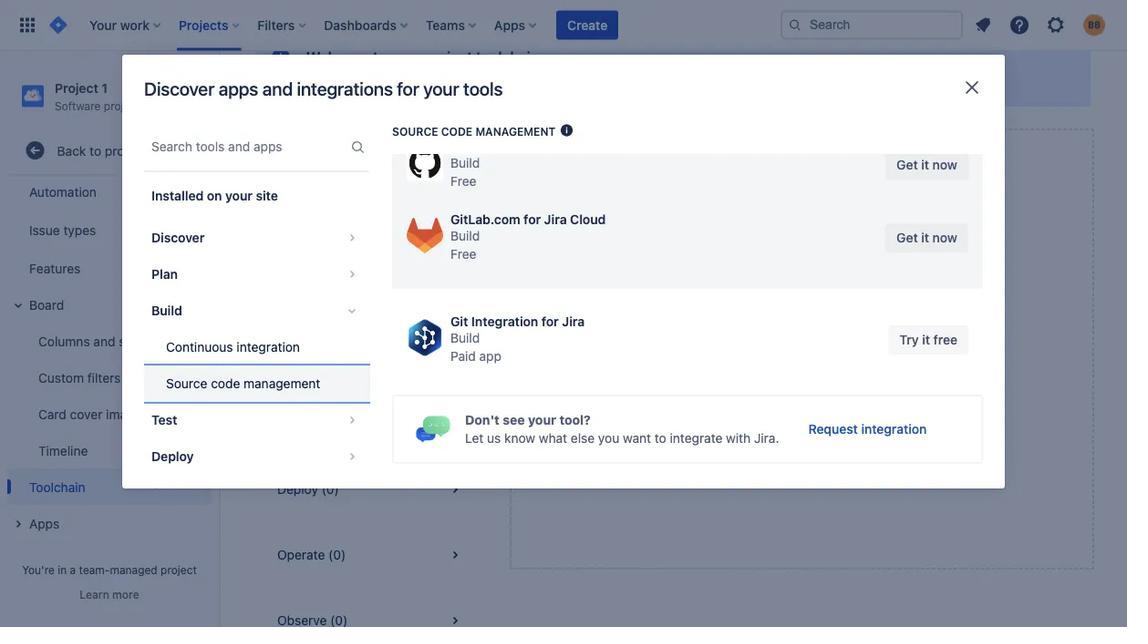 Task type: vqa. For each thing, say whether or not it's contained in the screenshot.
topmost RECENT
no



Task type: describe. For each thing, give the bounding box(es) containing it.
to inside back to project link
[[90, 143, 101, 158]]

0 vertical spatial code
[[441, 125, 473, 138]]

to inside don't see your tool? let us know what else you want to integrate with jira.
[[655, 431, 667, 446]]

automation
[[29, 184, 97, 199]]

issue types link
[[7, 210, 212, 250]]

plan
[[151, 267, 178, 282]]

integration for continuous integration
[[237, 340, 300, 355]]

chevron icon pointing right image for test
[[341, 409, 363, 431]]

track modifications to your code image
[[559, 123, 574, 138]]

statuses
[[119, 334, 169, 349]]

apps image image
[[416, 416, 451, 443]]

want
[[623, 431, 651, 446]]

discover for discover
[[151, 230, 205, 245]]

try it free
[[900, 332, 958, 347]]

your inside don't see your tool? let us know what else you want to integrate with jira.
[[528, 413, 556, 428]]

features
[[29, 261, 80, 276]]

paid
[[451, 349, 476, 364]]

discover inside welcome to your project toolchain discover integrations for your tools, connect work to your project, and manage it all right here.
[[306, 75, 358, 90]]

images
[[106, 407, 148, 422]]

tools,
[[484, 75, 516, 90]]

and left ship
[[770, 367, 792, 382]]

free inside build free
[[451, 174, 477, 189]]

team-
[[79, 564, 110, 576]]

cover
[[70, 407, 103, 422]]

learn more
[[80, 588, 139, 601]]

1
[[102, 80, 108, 95]]

source code management button
[[144, 366, 370, 402]]

(0) for deploy (0)
[[322, 482, 339, 497]]

plan button
[[144, 256, 370, 293]]

with
[[726, 431, 751, 446]]

card cover images
[[38, 407, 148, 422]]

more
[[112, 588, 139, 601]]

faster,
[[823, 367, 860, 382]]

discover for discover apps and integrations for your tools
[[144, 78, 215, 99]]

project inside "to improve workflow and ship faster, add your team's tools and work to your project toolchain."
[[818, 385, 859, 400]]

create button
[[556, 10, 619, 40]]

you
[[598, 431, 620, 446]]

source code management inside button
[[166, 376, 320, 391]]

deploy for deploy
[[151, 449, 194, 464]]

and inside dialog
[[262, 78, 293, 99]]

discover apps and integrations for your tools dialog
[[122, 19, 1005, 628]]

else
[[571, 431, 595, 446]]

build inside git integration for jira build paid app
[[451, 331, 480, 346]]

build (0)
[[277, 351, 327, 366]]

view all tools (0)
[[277, 154, 375, 169]]

create banner
[[0, 0, 1127, 51]]

get it now for gitlab.com for jira cloud
[[897, 230, 958, 245]]

jira.
[[754, 431, 779, 446]]

on
[[207, 188, 222, 203]]

group inside the discover apps and integrations for your tools dialog
[[144, 214, 370, 590]]

build (0) button
[[255, 326, 488, 391]]

issue types
[[29, 222, 96, 237]]

deploy (0) button
[[255, 457, 488, 523]]

site
[[256, 188, 278, 203]]

ship
[[795, 367, 820, 382]]

operate (0) button
[[255, 523, 488, 588]]

jira software image
[[47, 14, 69, 36]]

get it now button for gitlab.com for jira cloud
[[886, 223, 969, 253]]

card
[[38, 407, 66, 422]]

build inside gitlab.com for jira cloud build free
[[451, 228, 480, 244]]

get for build
[[897, 157, 918, 172]]

app
[[479, 349, 502, 364]]

create
[[567, 17, 608, 32]]

project 1 software project
[[55, 80, 140, 112]]

0 vertical spatial management
[[476, 125, 556, 138]]

management inside button
[[244, 376, 320, 391]]

back to project
[[57, 143, 146, 158]]

don't
[[465, 413, 500, 428]]

software
[[55, 99, 101, 112]]

custom filters link
[[18, 360, 212, 396]]

deploy (0)
[[277, 482, 339, 497]]

gitlab.com for jira cloud logo image
[[407, 218, 443, 254]]

let
[[465, 431, 484, 446]]

primary element
[[11, 0, 781, 51]]

build button
[[144, 293, 370, 329]]

in
[[58, 564, 67, 576]]

try it free button
[[889, 326, 969, 355]]

gitlab.com
[[451, 212, 520, 227]]

to right welcome
[[373, 49, 387, 66]]

us
[[487, 431, 501, 446]]

team's
[[919, 367, 959, 382]]

know
[[504, 431, 535, 446]]

work for toolchain
[[571, 75, 600, 90]]

group containing automation
[[4, 59, 212, 547]]

now for gitlab.com for jira cloud
[[933, 230, 958, 245]]

chevron icon pointing right image for discover
[[341, 227, 363, 249]]

back to project link
[[7, 132, 212, 169]]

timeline link
[[18, 432, 212, 469]]

board button
[[7, 287, 212, 323]]

installed
[[151, 188, 204, 203]]

git integration for jira logo image
[[407, 320, 443, 356]]

types
[[63, 222, 96, 237]]

project inside welcome to your project toolchain discover integrations for your tools, connect work to your project, and manage it all right here.
[[424, 49, 473, 66]]

custom filters
[[38, 370, 121, 385]]

Search tools and apps field
[[146, 130, 347, 163]]

custom
[[38, 370, 84, 385]]

build for build (0)
[[277, 351, 307, 366]]

discover button
[[144, 220, 370, 256]]

cloud
[[570, 212, 606, 227]]

now for build
[[933, 157, 958, 172]]

continuous integration
[[166, 340, 300, 355]]

here.
[[830, 75, 860, 90]]

build free
[[451, 156, 480, 189]]

expand image
[[7, 295, 29, 317]]

git
[[451, 314, 468, 329]]

tools inside the discover apps and integrations for your tools dialog
[[463, 78, 503, 99]]

get it now for build
[[897, 157, 958, 172]]

what
[[539, 431, 567, 446]]

deploy button
[[144, 439, 370, 475]]

for down primary element
[[397, 78, 419, 99]]

learn more button
[[80, 587, 139, 602]]

issue
[[29, 222, 60, 237]]

project,
[[648, 75, 693, 90]]

apps
[[29, 516, 60, 531]]

automation link
[[7, 173, 212, 210]]

your inside button
[[225, 188, 253, 203]]

apps button
[[7, 505, 212, 542]]



Task type: locate. For each thing, give the bounding box(es) containing it.
0 horizontal spatial source
[[166, 376, 207, 391]]

build inside build (0) button
[[277, 351, 307, 366]]

discover
[[306, 75, 358, 90], [144, 78, 215, 99], [151, 230, 205, 245]]

and up filters at the bottom of page
[[93, 334, 115, 349]]

card cover images link
[[18, 396, 212, 432]]

1 horizontal spatial management
[[476, 125, 556, 138]]

jira inside git integration for jira build paid app
[[562, 314, 585, 329]]

see
[[503, 413, 525, 428]]

0 horizontal spatial work
[[571, 75, 600, 90]]

manage
[[722, 75, 769, 90]]

1 vertical spatial jira
[[562, 314, 585, 329]]

code up build free
[[441, 125, 473, 138]]

2 horizontal spatial tools
[[684, 385, 713, 400]]

2 now from the top
[[933, 230, 958, 245]]

it inside try it free 'button'
[[922, 332, 930, 347]]

integration down build button on the left of page
[[237, 340, 300, 355]]

1 horizontal spatial all
[[783, 75, 796, 90]]

add
[[864, 367, 886, 382]]

tools inside view all tools (0) button
[[326, 154, 355, 169]]

jira left cloud
[[544, 212, 567, 227]]

deploy down deploy button
[[277, 482, 318, 497]]

all right view
[[309, 154, 322, 169]]

3 chevron icon pointing right image from the top
[[341, 409, 363, 431]]

code down "continuous integration"
[[211, 376, 240, 391]]

integrations inside welcome to your project toolchain discover integrations for your tools, connect work to your project, and manage it all right here.
[[361, 75, 431, 90]]

to
[[646, 367, 660, 382]]

management down tools,
[[476, 125, 556, 138]]

0 horizontal spatial source code management
[[166, 376, 320, 391]]

back
[[57, 143, 86, 158]]

1 free from the top
[[451, 174, 477, 189]]

jira inside gitlab.com for jira cloud build free
[[544, 212, 567, 227]]

integrations down primary element
[[361, 75, 431, 90]]

work
[[571, 75, 600, 90], [741, 385, 770, 400]]

operate up apps button on the bottom of the page
[[151, 486, 201, 501]]

discover down welcome
[[306, 75, 358, 90]]

free
[[934, 332, 958, 347]]

github for jira logo image
[[407, 145, 443, 181]]

toolchain
[[476, 49, 539, 66]]

0 horizontal spatial operate
[[151, 486, 201, 501]]

installed on your site button
[[144, 178, 370, 214]]

for inside welcome to your project toolchain discover integrations for your tools, connect work to your project, and manage it all right here.
[[435, 75, 451, 90]]

for inside git integration for jira build paid app
[[542, 314, 559, 329]]

a
[[70, 564, 76, 576]]

0 vertical spatial tools
[[463, 78, 503, 99]]

get it now button
[[886, 150, 969, 180], [886, 223, 969, 253]]

for right integration
[[542, 314, 559, 329]]

integrations inside dialog
[[297, 78, 393, 99]]

request integration button
[[798, 415, 938, 444]]

2 get it now button from the top
[[886, 223, 969, 253]]

operate for operate
[[151, 486, 201, 501]]

tools
[[463, 78, 503, 99], [326, 154, 355, 169], [684, 385, 713, 400]]

0 vertical spatial all
[[783, 75, 796, 90]]

all left "right"
[[783, 75, 796, 90]]

and inside group
[[93, 334, 115, 349]]

features link
[[7, 250, 212, 287]]

chevron icon pointing right image for plan
[[341, 264, 363, 285]]

chevron icon pointing right image inside operate button
[[341, 482, 363, 504]]

you're in a team-managed project
[[22, 564, 197, 576]]

1 vertical spatial management
[[244, 376, 320, 391]]

source inside button
[[166, 376, 207, 391]]

1 vertical spatial work
[[741, 385, 770, 400]]

tools down "improve"
[[684, 385, 713, 400]]

to right back
[[90, 143, 101, 158]]

1 vertical spatial integration
[[861, 422, 927, 437]]

integration
[[471, 314, 538, 329]]

all inside button
[[309, 154, 322, 169]]

0 vertical spatial work
[[571, 75, 600, 90]]

project
[[424, 49, 473, 66], [104, 99, 140, 112], [105, 143, 146, 158], [818, 385, 859, 400], [161, 564, 197, 576]]

source code management
[[392, 125, 556, 138], [166, 376, 320, 391]]

discover apps and integrations for your tools
[[144, 78, 503, 99]]

gitlab.com for jira cloud build free
[[451, 212, 606, 262]]

build for build
[[151, 303, 182, 318]]

chevron icon pointing right image
[[341, 227, 363, 249], [341, 264, 363, 285], [341, 409, 363, 431], [341, 446, 363, 468], [341, 482, 363, 504]]

1 vertical spatial code
[[211, 376, 240, 391]]

source down continuous
[[166, 376, 207, 391]]

chevron icon pointing right image inside discover button
[[341, 227, 363, 249]]

operate inside button
[[277, 548, 325, 563]]

1 vertical spatial operate
[[277, 548, 325, 563]]

code inside button
[[211, 376, 240, 391]]

deploy for deploy (0)
[[277, 482, 318, 497]]

integration inside button
[[861, 422, 927, 437]]

1 vertical spatial free
[[451, 247, 477, 262]]

to left project,
[[603, 75, 615, 90]]

filters
[[87, 370, 121, 385]]

view all tools (0) button
[[255, 129, 488, 194]]

now
[[933, 157, 958, 172], [933, 230, 958, 245]]

integration down 'toolchain.'
[[861, 422, 927, 437]]

integrations down welcome
[[297, 78, 393, 99]]

continuous integration button
[[144, 329, 370, 366]]

discover inside button
[[151, 230, 205, 245]]

(0) inside button
[[310, 351, 327, 366]]

and down workflow
[[716, 385, 738, 400]]

2 get from the top
[[897, 230, 918, 245]]

jira
[[544, 212, 567, 227], [562, 314, 585, 329]]

free
[[451, 174, 477, 189], [451, 247, 477, 262]]

tool?
[[560, 413, 591, 428]]

free down gitlab.com
[[451, 247, 477, 262]]

1 horizontal spatial source
[[392, 125, 438, 138]]

0 vertical spatial now
[[933, 157, 958, 172]]

1 horizontal spatial operate
[[277, 548, 325, 563]]

management down build (0)
[[244, 376, 320, 391]]

(0) for build (0)
[[310, 351, 327, 366]]

source code management down "continuous integration"
[[166, 376, 320, 391]]

group
[[4, 59, 212, 547], [144, 214, 370, 590]]

deploy down test
[[151, 449, 194, 464]]

chevron icon pointing right image inside test button
[[341, 409, 363, 431]]

tools down toolchain
[[463, 78, 503, 99]]

request
[[809, 422, 858, 437]]

to inside "to improve workflow and ship faster, add your team's tools and work to your project toolchain."
[[773, 385, 785, 400]]

2 chevron icon pointing right image from the top
[[341, 264, 363, 285]]

project down the faster,
[[818, 385, 859, 400]]

group containing discover
[[144, 214, 370, 590]]

0 vertical spatial deploy
[[151, 449, 194, 464]]

build down gitlab.com
[[451, 228, 480, 244]]

work down workflow
[[741, 385, 770, 400]]

code
[[441, 125, 473, 138], [211, 376, 240, 391]]

1 horizontal spatial integration
[[861, 422, 927, 437]]

search image
[[788, 18, 803, 32]]

1 vertical spatial source
[[166, 376, 207, 391]]

all
[[783, 75, 796, 90], [309, 154, 322, 169]]

chevron icon pointing down image
[[341, 300, 363, 322]]

build inside build button
[[151, 303, 182, 318]]

it for build
[[921, 157, 929, 172]]

1 now from the top
[[933, 157, 958, 172]]

and
[[696, 75, 718, 90], [262, 78, 293, 99], [93, 334, 115, 349], [770, 367, 792, 382], [716, 385, 738, 400]]

it inside welcome to your project toolchain discover integrations for your tools, connect work to your project, and manage it all right here.
[[772, 75, 779, 90]]

Search field
[[781, 10, 963, 40]]

columns and statuses
[[38, 334, 169, 349]]

source
[[392, 125, 438, 138], [166, 376, 207, 391]]

build for build free
[[451, 156, 480, 171]]

discover up plan
[[151, 230, 205, 245]]

4 chevron icon pointing right image from the top
[[341, 446, 363, 468]]

free right github for jira logo
[[451, 174, 477, 189]]

managed
[[110, 564, 158, 576]]

operate button
[[144, 475, 370, 512]]

for left tools,
[[435, 75, 451, 90]]

integrate
[[670, 431, 723, 446]]

free inside gitlab.com for jira cloud build free
[[451, 247, 477, 262]]

to up jira.
[[773, 385, 785, 400]]

your
[[390, 49, 421, 66], [454, 75, 480, 90], [618, 75, 644, 90], [423, 78, 459, 99], [225, 188, 253, 203], [890, 367, 916, 382], [789, 385, 815, 400], [528, 413, 556, 428]]

discover left apps
[[144, 78, 215, 99]]

tools inside "to improve workflow and ship faster, add your team's tools and work to your project toolchain."
[[684, 385, 713, 400]]

(0) for operate (0)
[[328, 548, 346, 563]]

0 vertical spatial free
[[451, 174, 477, 189]]

1 vertical spatial get it now button
[[886, 223, 969, 253]]

1 horizontal spatial tools
[[463, 78, 503, 99]]

1 chevron icon pointing right image from the top
[[341, 227, 363, 249]]

chevron icon pointing right image for operate
[[341, 482, 363, 504]]

operate
[[151, 486, 201, 501], [277, 548, 325, 563]]

1 vertical spatial all
[[309, 154, 322, 169]]

integration
[[237, 340, 300, 355], [861, 422, 927, 437]]

0 vertical spatial source code management
[[392, 125, 556, 138]]

1 vertical spatial get it now
[[897, 230, 958, 245]]

1 vertical spatial source code management
[[166, 376, 320, 391]]

get it now button for build
[[886, 150, 969, 180]]

1 get from the top
[[897, 157, 918, 172]]

1 horizontal spatial work
[[741, 385, 770, 400]]

deploy inside 'button'
[[277, 482, 318, 497]]

board
[[29, 297, 64, 312]]

get for gitlab.com for jira cloud
[[897, 230, 918, 245]]

project down 1
[[104, 99, 140, 112]]

jira software image
[[47, 14, 69, 36]]

management
[[476, 125, 556, 138], [244, 376, 320, 391]]

integration inside button
[[237, 340, 300, 355]]

0 horizontal spatial tools
[[326, 154, 355, 169]]

2 free from the top
[[451, 247, 477, 262]]

0 horizontal spatial management
[[244, 376, 320, 391]]

continuous
[[166, 340, 233, 355]]

build down build button on the left of page
[[277, 351, 307, 366]]

0 vertical spatial get
[[897, 157, 918, 172]]

integration for request integration
[[861, 422, 927, 437]]

0 vertical spatial operate
[[151, 486, 201, 501]]

0 horizontal spatial deploy
[[151, 449, 194, 464]]

toolchain.
[[863, 385, 920, 400]]

jira right integration
[[562, 314, 585, 329]]

0 vertical spatial source
[[392, 125, 438, 138]]

toolchain link
[[7, 469, 212, 505]]

work inside welcome to your project toolchain discover integrations for your tools, connect work to your project, and manage it all right here.
[[571, 75, 600, 90]]

0 vertical spatial jira
[[544, 212, 567, 227]]

0 horizontal spatial code
[[211, 376, 240, 391]]

and inside welcome to your project toolchain discover integrations for your tools, connect work to your project, and manage it all right here.
[[696, 75, 718, 90]]

request integration
[[809, 422, 927, 437]]

columns and statuses link
[[18, 323, 212, 360]]

it
[[772, 75, 779, 90], [921, 157, 929, 172], [921, 230, 929, 245], [922, 332, 930, 347]]

view
[[277, 154, 306, 169]]

5 chevron icon pointing right image from the top
[[341, 482, 363, 504]]

operate down deploy (0)
[[277, 548, 325, 563]]

0 vertical spatial get it now
[[897, 157, 958, 172]]

right
[[799, 75, 827, 90]]

0 horizontal spatial integration
[[237, 340, 300, 355]]

project left toolchain
[[424, 49, 473, 66]]

(0) inside 'button'
[[322, 482, 339, 497]]

columns
[[38, 334, 90, 349]]

2 vertical spatial tools
[[684, 385, 713, 400]]

get it now
[[897, 157, 958, 172], [897, 230, 958, 245]]

1 vertical spatial now
[[933, 230, 958, 245]]

1 horizontal spatial deploy
[[277, 482, 318, 497]]

build down plan
[[151, 303, 182, 318]]

connect
[[520, 75, 568, 90]]

to improve workflow and ship faster, add your team's tools and work to your project toolchain.
[[646, 367, 959, 400]]

git integration for jira build paid app
[[451, 314, 585, 364]]

(0)
[[358, 154, 375, 169], [310, 351, 327, 366], [322, 482, 339, 497], [328, 548, 346, 563]]

apps
[[219, 78, 258, 99]]

1 vertical spatial get
[[897, 230, 918, 245]]

1 horizontal spatial code
[[441, 125, 473, 138]]

chevron icon pointing right image for deploy
[[341, 446, 363, 468]]

for inside gitlab.com for jira cloud build free
[[524, 212, 541, 227]]

chevron icon pointing right image inside plan button
[[341, 264, 363, 285]]

project up automation link
[[105, 143, 146, 158]]

it for git integration for jira
[[922, 332, 930, 347]]

for right gitlab.com
[[524, 212, 541, 227]]

and right apps
[[262, 78, 293, 99]]

project inside the project 1 software project
[[104, 99, 140, 112]]

0 horizontal spatial all
[[309, 154, 322, 169]]

source code management up build free
[[392, 125, 556, 138]]

1 get it now button from the top
[[886, 150, 969, 180]]

1 horizontal spatial source code management
[[392, 125, 556, 138]]

tools right view
[[326, 154, 355, 169]]

0 vertical spatial get it now button
[[886, 150, 969, 180]]

try
[[900, 332, 919, 347]]

project right managed
[[161, 564, 197, 576]]

build right github for jira logo
[[451, 156, 480, 171]]

close modal image
[[961, 77, 983, 99]]

work for ship
[[741, 385, 770, 400]]

1 vertical spatial deploy
[[277, 482, 318, 497]]

all inside welcome to your project toolchain discover integrations for your tools, connect work to your project, and manage it all right here.
[[783, 75, 796, 90]]

1 get it now from the top
[[897, 157, 958, 172]]

chevron icon pointing right image inside deploy button
[[341, 446, 363, 468]]

1 vertical spatial tools
[[326, 154, 355, 169]]

to right want
[[655, 431, 667, 446]]

source up github for jira logo
[[392, 125, 438, 138]]

welcome to your project toolchain discover integrations for your tools, connect work to your project, and manage it all right here.
[[306, 49, 860, 90]]

operate for operate (0)
[[277, 548, 325, 563]]

improve
[[663, 367, 710, 382]]

work inside "to improve workflow and ship faster, add your team's tools and work to your project toolchain."
[[741, 385, 770, 400]]

it for gitlab.com for jira cloud
[[921, 230, 929, 245]]

2 get it now from the top
[[897, 230, 958, 245]]

build down the git
[[451, 331, 480, 346]]

work right the connect
[[571, 75, 600, 90]]

0 vertical spatial integration
[[237, 340, 300, 355]]

project
[[55, 80, 98, 95]]

deploy inside button
[[151, 449, 194, 464]]

operate inside button
[[151, 486, 201, 501]]

and right project,
[[696, 75, 718, 90]]



